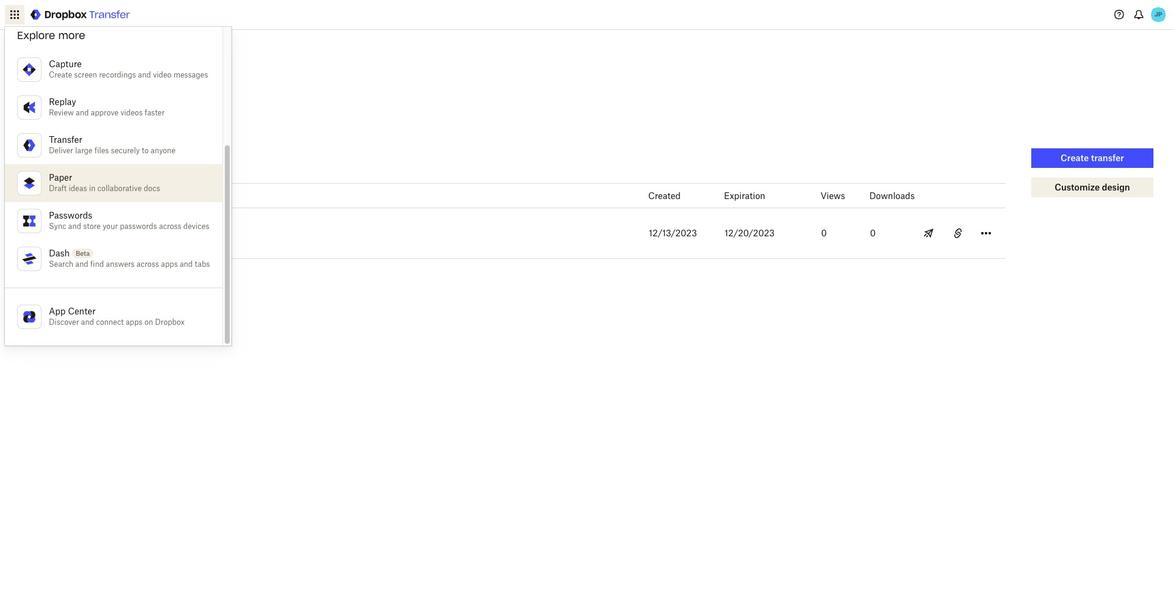 Task type: vqa. For each thing, say whether or not it's contained in the screenshot.
FILE REQUESTS
no



Task type: describe. For each thing, give the bounding box(es) containing it.
dash beta search and find answers across apps and tabs
[[49, 248, 210, 269]]

and left tabs at left top
[[180, 260, 193, 269]]

messages
[[174, 70, 208, 79]]

replay
[[49, 97, 76, 107]]

ideas
[[69, 184, 87, 193]]

app
[[49, 306, 66, 317]]

capture
[[49, 59, 82, 69]]

transfer
[[49, 134, 82, 145]]

sent inside tab
[[35, 164, 55, 174]]

expiration
[[724, 190, 766, 201]]

faster
[[145, 108, 165, 117]]

replay review and approve videos faster
[[49, 97, 165, 117]]

all
[[40, 135, 50, 144]]

name
[[31, 190, 55, 201]]

securely
[[111, 146, 140, 155]]

search
[[49, 260, 73, 269]]

paper draft ideas in collaborative docs
[[49, 172, 160, 193]]

received
[[74, 164, 111, 174]]

and inside the app center discover and connect apps on dropbox
[[81, 318, 94, 327]]

test transfer sent today
[[62, 222, 113, 245]]

explore
[[17, 29, 55, 42]]

transfer
[[82, 222, 113, 232]]

12/20/2023
[[725, 228, 775, 238]]

deliver
[[49, 146, 73, 155]]

views
[[821, 190, 846, 201]]

collaborative
[[98, 184, 142, 193]]

review
[[49, 108, 74, 117]]

your
[[103, 222, 118, 231]]

today
[[81, 236, 100, 245]]

app center discover and connect apps on dropbox
[[49, 306, 185, 327]]

to
[[142, 146, 149, 155]]

in
[[89, 184, 96, 193]]

draft
[[49, 184, 67, 193]]

screen
[[74, 70, 97, 79]]

center
[[68, 306, 96, 317]]

more
[[58, 29, 85, 42]]

create
[[49, 70, 72, 79]]

sent inside test transfer sent today
[[62, 236, 79, 245]]

across for passwords
[[159, 222, 181, 231]]

sync
[[49, 222, 66, 231]]



Task type: locate. For each thing, give the bounding box(es) containing it.
tab list
[[31, 155, 1006, 184]]

sent down test
[[62, 236, 79, 245]]

across inside dash beta search and find answers across apps and tabs
[[137, 260, 159, 269]]

paper
[[49, 172, 72, 183]]

and inside capture create screen recordings and video messages
[[138, 70, 151, 79]]

find
[[90, 260, 104, 269]]

answers
[[106, 260, 135, 269]]

and down center
[[81, 318, 94, 327]]

apps
[[161, 260, 178, 269], [126, 318, 143, 327]]

sent
[[35, 164, 55, 174], [62, 236, 79, 245]]

and
[[138, 70, 151, 79], [76, 108, 89, 117], [68, 222, 81, 231], [75, 260, 88, 269], [180, 260, 193, 269], [81, 318, 94, 327]]

sent up draft
[[35, 164, 55, 174]]

0 down views
[[822, 228, 827, 238]]

table
[[22, 184, 1006, 259]]

recordings
[[99, 70, 136, 79]]

and inside replay review and approve videos faster
[[76, 108, 89, 117]]

1 horizontal spatial 0
[[870, 228, 876, 238]]

0 horizontal spatial apps
[[126, 318, 143, 327]]

sent tab
[[31, 155, 59, 184]]

1 vertical spatial sent
[[62, 236, 79, 245]]

discover
[[49, 318, 79, 327]]

tab list containing sent
[[31, 155, 1006, 184]]

row containing test transfer
[[22, 208, 1006, 259]]

created
[[649, 190, 681, 201]]

and right review at the left top
[[76, 108, 89, 117]]

1 horizontal spatial apps
[[161, 260, 178, 269]]

capture create screen recordings and video messages
[[49, 59, 208, 79]]

1 horizontal spatial sent
[[62, 236, 79, 245]]

and down beta
[[75, 260, 88, 269]]

files
[[95, 146, 109, 155]]

transfers
[[20, 80, 85, 97]]

passwords sync and store your passwords across devices
[[49, 210, 209, 231]]

and down passwords
[[68, 222, 81, 231]]

0 vertical spatial sent
[[35, 164, 55, 174]]

anyone
[[151, 146, 176, 155]]

large
[[75, 146, 93, 155]]

0
[[822, 228, 827, 238], [870, 228, 876, 238]]

transfer deliver large files securely to anyone
[[49, 134, 176, 155]]

across inside "passwords sync and store your passwords across devices"
[[159, 222, 181, 231]]

explore more menu
[[5, 0, 231, 346]]

0 vertical spatial apps
[[161, 260, 178, 269]]

across for dash
[[137, 260, 159, 269]]

1 vertical spatial apps
[[126, 318, 143, 327]]

devices
[[183, 222, 209, 231]]

2 0 from the left
[[870, 228, 876, 238]]

downloads
[[870, 190, 915, 201]]

test
[[62, 222, 79, 232]]

active button
[[64, 130, 106, 150]]

apps left 'on'
[[126, 318, 143, 327]]

across left devices
[[159, 222, 181, 231]]

12/13/2023
[[649, 228, 697, 238]]

video
[[153, 70, 172, 79]]

and left video
[[138, 70, 151, 79]]

beta
[[76, 250, 90, 257]]

explore more
[[17, 29, 85, 42]]

0 vertical spatial across
[[159, 222, 181, 231]]

copy link image
[[951, 226, 966, 241]]

apps inside dash beta search and find answers across apps and tabs
[[161, 260, 178, 269]]

apps inside the app center discover and connect apps on dropbox
[[126, 318, 143, 327]]

table containing name
[[22, 184, 1006, 259]]

received tab
[[69, 155, 116, 184]]

0 horizontal spatial 0
[[822, 228, 827, 238]]

0 horizontal spatial sent
[[35, 164, 55, 174]]

send email image
[[922, 226, 936, 241]]

dropbox
[[155, 318, 185, 327]]

approve
[[91, 108, 119, 117]]

across right answers
[[137, 260, 159, 269]]

active
[[74, 135, 96, 144]]

1 0 from the left
[[822, 228, 827, 238]]

on
[[144, 318, 153, 327]]

dash
[[49, 248, 70, 259]]

store
[[83, 222, 101, 231]]

docs
[[144, 184, 160, 193]]

videos
[[121, 108, 143, 117]]

apps left tabs at left top
[[161, 260, 178, 269]]

row
[[22, 208, 1006, 259]]

across
[[159, 222, 181, 231], [137, 260, 159, 269]]

test transfer cell
[[22, 208, 641, 259]]

connect
[[96, 318, 124, 327]]

passwords
[[49, 210, 92, 221]]

0 down downloads
[[870, 228, 876, 238]]

and inside "passwords sync and store your passwords across devices"
[[68, 222, 81, 231]]

1 vertical spatial across
[[137, 260, 159, 269]]

all button
[[31, 130, 59, 150]]

tabs
[[195, 260, 210, 269]]

passwords
[[120, 222, 157, 231]]



